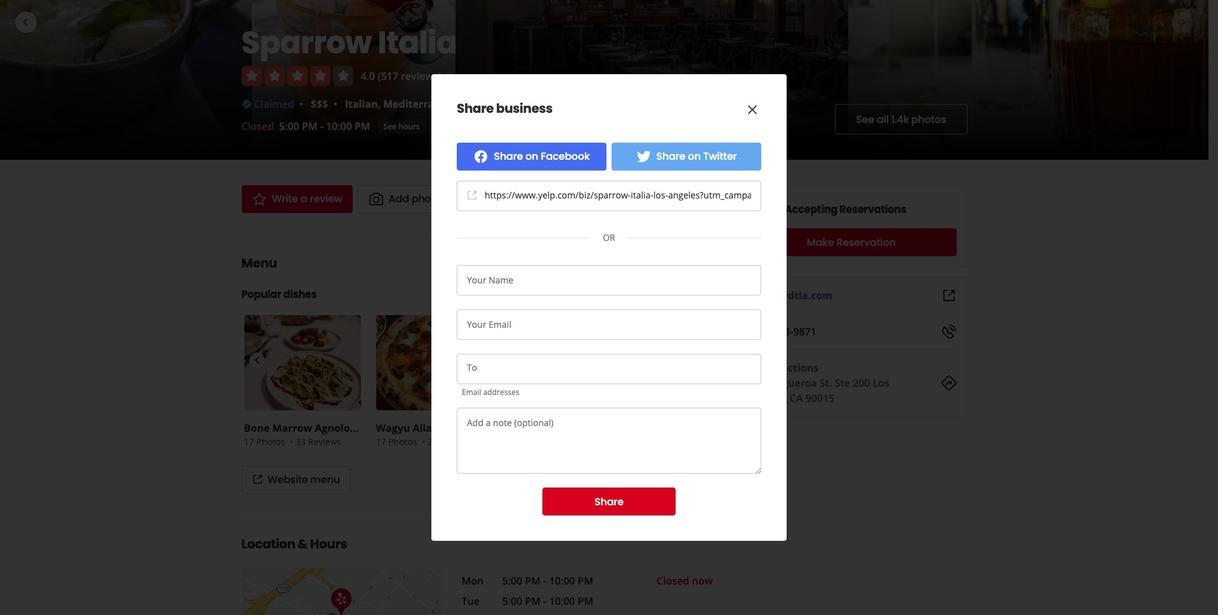 Task type: locate. For each thing, give the bounding box(es) containing it.
5:00 right mon
[[502, 574, 522, 588]]

previous image
[[18, 14, 33, 30]]

figueroa
[[774, 376, 817, 390]]

21
[[428, 436, 438, 448]]

  text field
[[457, 265, 761, 296]]

  text field
[[457, 310, 761, 340]]

939
[[746, 376, 764, 390]]

agnolotti
[[315, 421, 362, 435]]

website menu
[[267, 473, 340, 487]]

0 horizontal spatial next image
[[693, 353, 707, 368]]

(213)
[[746, 325, 770, 339]]

1 vertical spatial menu
[[310, 473, 340, 487]]

1 horizontal spatial see
[[856, 112, 874, 127]]

16 external link v2 image
[[467, 190, 477, 200]]

reviews)
[[401, 69, 442, 83]]

photos
[[256, 436, 285, 448], [388, 436, 417, 448]]

angeles,
[[746, 391, 787, 405]]

16 claim filled v2 image
[[241, 99, 252, 109]]

2 photos from the left
[[388, 436, 417, 448]]

see for see hours
[[384, 121, 397, 132]]

4.0
[[361, 69, 375, 83]]

1 vertical spatial 5:00 pm - 10:00 pm
[[502, 595, 593, 608]]

popular dishes
[[241, 287, 317, 302]]

photos down wagyu
[[388, 436, 417, 448]]

1 horizontal spatial 17
[[376, 436, 386, 448]]

24 external link v2 image
[[941, 288, 956, 303]]

review
[[310, 192, 342, 206]]

1 horizontal spatial menu
[[672, 288, 701, 302]]

next image inside menu element
[[693, 353, 707, 368]]

1 on from the left
[[526, 149, 538, 164]]

5:00 down claimed
[[279, 119, 299, 133]]

10:00 for mon
[[549, 574, 575, 588]]

None text field
[[467, 364, 473, 375], [457, 408, 761, 474], [467, 364, 473, 375], [457, 408, 761, 474]]

&
[[298, 535, 308, 553]]

14 chevron right outline image
[[706, 291, 715, 299]]

1 horizontal spatial reviews
[[440, 436, 473, 448]]

1 vertical spatial next image
[[693, 353, 707, 368]]

s
[[766, 376, 772, 390]]

italian , mediterranean
[[345, 97, 460, 111]]

photos inside 'bone marrow agnolotti 17 photos'
[[256, 436, 285, 448]]

2 on from the left
[[688, 149, 701, 164]]

17 down bone
[[244, 436, 254, 448]]

email
[[462, 387, 481, 398]]

see for see all 1.4k photos
[[856, 112, 874, 127]]

5:00 right "tue"
[[502, 595, 522, 608]]

grilled
[[508, 421, 542, 435]]

menu element
[[221, 233, 759, 494]]

ste
[[835, 376, 850, 390]]

view
[[625, 288, 650, 302]]

see left the all
[[856, 112, 874, 127]]

0 vertical spatial 5:00
[[279, 119, 299, 133]]

0 horizontal spatial on
[[526, 149, 538, 164]]

sparrowdtla.com
[[746, 289, 832, 303]]

24 twitter v2 image
[[636, 149, 651, 164]]

hours
[[399, 121, 420, 132]]

200
[[853, 376, 870, 390]]

24 camera v2 image
[[368, 192, 384, 207]]

1 vertical spatial 10:00
[[549, 574, 575, 588]]

,
[[378, 97, 381, 111]]

closed left now
[[657, 574, 689, 588]]

1 vertical spatial 5:00
[[502, 574, 522, 588]]

0 horizontal spatial see
[[384, 121, 397, 132]]

photo of sparrow italia - los angeles, ca, us. molise. italian chili infused el tesoro blanco, lime, agave, mango fire water, yuzu, blood orange, aleo, cilantro, smoked chili and fire. image
[[252, 0, 455, 160]]

5:00 for mon
[[502, 574, 522, 588]]

see hours
[[384, 121, 420, 132]]

1 5:00 pm - 10:00 pm from the top
[[502, 574, 593, 588]]

get directions link
[[746, 361, 819, 375]]

1 vertical spatial share button
[[542, 488, 676, 516]]

twitter
[[703, 149, 737, 164]]

photo of sparrow italia - los angeles, ca, us. sparrow bar. image
[[455, 0, 848, 160]]

photos down bone
[[256, 436, 285, 448]]

1 17 from the left
[[244, 436, 254, 448]]

close image
[[745, 102, 760, 117]]

10:00
[[326, 119, 352, 133], [549, 574, 575, 588], [549, 595, 575, 608]]

see left hours
[[384, 121, 397, 132]]

1 photos from the left
[[256, 436, 285, 448]]

on for facebook
[[526, 149, 538, 164]]

menu left '14 chevron right outline' image
[[672, 288, 701, 302]]

truffle pizza image
[[640, 315, 757, 411]]

reservation
[[837, 235, 896, 250]]

closed down 16 claim filled v2 image
[[241, 119, 274, 133]]

website menu link
[[241, 466, 351, 494]]

1 horizontal spatial photos
[[388, 436, 417, 448]]

5:00 pm - 10:00 pm
[[502, 574, 593, 588], [502, 595, 593, 608]]

0 horizontal spatial reviews
[[308, 436, 341, 448]]

(517
[[378, 69, 398, 83]]

wagyu alla vodka pizza 17 photos
[[376, 421, 495, 448]]

menu right the website
[[310, 473, 340, 487]]

reviews for agnolotti
[[308, 436, 341, 448]]

16 external link v2 image
[[252, 475, 262, 485]]

0 horizontal spatial 17
[[244, 436, 254, 448]]

bone marrow agnolotti 17 photos
[[244, 421, 362, 448]]

2 vertical spatial 10:00
[[549, 595, 575, 608]]

on left 'twitter' on the right of the page
[[688, 149, 701, 164]]

2 vertical spatial 5:00
[[502, 595, 522, 608]]

popular
[[241, 287, 281, 302]]

wagyu
[[376, 421, 410, 435]]

dishes
[[283, 287, 317, 302]]

next image
[[1176, 14, 1191, 30], [693, 353, 707, 368]]

full
[[652, 288, 669, 302]]

0 horizontal spatial share button
[[457, 185, 528, 213]]

0 horizontal spatial photos
[[256, 436, 285, 448]]

reviews
[[308, 436, 341, 448], [440, 436, 473, 448]]

closed inside location & hours element
[[657, 574, 689, 588]]

mediterranean link
[[383, 97, 460, 111]]

bone
[[244, 421, 270, 435]]

17 down wagyu
[[376, 436, 386, 448]]

on
[[526, 149, 538, 164], [688, 149, 701, 164]]

share business dialog
[[0, 0, 1218, 615]]

write a review
[[272, 192, 342, 206]]

grilled octopus link
[[508, 315, 625, 449]]

menu
[[241, 254, 277, 272]]

24 save outline v2 image
[[544, 192, 559, 207]]

closed 5:00 pm - 10:00 pm
[[241, 119, 370, 133]]

0 vertical spatial next image
[[1176, 14, 1191, 30]]

-
[[320, 119, 323, 133], [543, 574, 547, 588], [543, 595, 547, 608]]

edit button
[[467, 98, 493, 113]]

2 vertical spatial -
[[543, 595, 547, 608]]

1 horizontal spatial on
[[688, 149, 701, 164]]

italian link
[[345, 97, 378, 111]]

2 reviews from the left
[[440, 436, 473, 448]]

closed
[[241, 119, 274, 133], [657, 574, 689, 588]]

now
[[692, 574, 713, 588]]

see
[[856, 112, 874, 127], [384, 121, 397, 132]]

17 inside wagyu alla vodka pizza 17 photos
[[376, 436, 386, 448]]

reviews down vodka
[[440, 436, 473, 448]]

0 vertical spatial 10:00
[[326, 119, 352, 133]]

2 5:00 pm - 10:00 pm from the top
[[502, 595, 593, 608]]

marrow
[[272, 421, 312, 435]]

tue
[[462, 595, 480, 608]]

1 horizontal spatial closed
[[657, 574, 689, 588]]

on left facebook
[[526, 149, 538, 164]]

next image for the 'photo of sparrow italia - los angeles, ca, us. old fashions x 2'
[[1176, 14, 1191, 30]]

next image for truffle pizza "image"
[[693, 353, 707, 368]]

1 vertical spatial closed
[[657, 574, 689, 588]]

0 vertical spatial 5:00 pm - 10:00 pm
[[502, 574, 593, 588]]

share for share on twitter
[[656, 149, 686, 164]]

reviews down agnolotti
[[308, 436, 341, 448]]

make reservation
[[807, 235, 896, 250]]

2 17 from the left
[[376, 436, 386, 448]]

menu
[[672, 288, 701, 302], [310, 473, 340, 487]]

share on facebook button
[[457, 143, 607, 171], [457, 143, 607, 171]]

0 vertical spatial closed
[[241, 119, 274, 133]]

edit
[[473, 99, 487, 110]]

1 vertical spatial -
[[543, 574, 547, 588]]

4.0 (517 reviews)
[[361, 69, 442, 83]]

21 reviews
[[428, 436, 473, 448]]

1 horizontal spatial next image
[[1176, 14, 1191, 30]]

share on twitter button
[[612, 143, 761, 171], [612, 143, 761, 171]]

italian
[[345, 97, 378, 111]]

share for share business
[[457, 100, 494, 117]]

(213) 603-9871
[[746, 325, 817, 339]]

24 facebook v2 image
[[474, 149, 489, 164]]

10:00 for tue
[[549, 595, 575, 608]]

share
[[457, 100, 494, 117], [494, 149, 523, 164], [656, 149, 686, 164], [488, 192, 517, 206], [595, 495, 624, 509]]

1 reviews from the left
[[308, 436, 341, 448]]

0 horizontal spatial closed
[[241, 119, 274, 133]]

photos
[[911, 112, 946, 127]]

previous image
[[249, 353, 263, 368]]



Task type: describe. For each thing, give the bounding box(es) containing it.
closed for closed now
[[657, 574, 689, 588]]

photo of sparrow italia - los angeles, ca, us. old fashions x 2 image
[[848, 0, 1209, 160]]

mediterranean
[[383, 97, 460, 111]]

st.
[[820, 376, 832, 390]]

vodka
[[435, 421, 466, 435]]

share for share on facebook
[[494, 149, 523, 164]]

9871
[[793, 325, 817, 339]]

5:00 for tue
[[502, 595, 522, 608]]

33 reviews
[[296, 436, 341, 448]]

alla
[[413, 421, 432, 435]]

write
[[272, 192, 298, 206]]

90015
[[806, 391, 835, 405]]

accepting reservations
[[785, 202, 907, 217]]

share business
[[457, 100, 553, 117]]

reviews for vodka
[[440, 436, 473, 448]]

0 vertical spatial -
[[320, 119, 323, 133]]

share on twitter
[[656, 149, 737, 164]]

location & hours
[[241, 535, 347, 553]]

reservations
[[840, 202, 907, 217]]

24 share v2 image
[[468, 192, 483, 207]]

wagyu alla vodka pizza image
[[376, 315, 493, 411]]

a
[[301, 192, 307, 206]]

0 horizontal spatial menu
[[310, 473, 340, 487]]

ca
[[790, 391, 803, 405]]

email addresses
[[462, 387, 519, 398]]

facebook
[[541, 149, 590, 164]]

directions
[[767, 361, 819, 375]]

share on facebook
[[494, 149, 590, 164]]

location
[[241, 535, 295, 553]]

write a review link
[[241, 185, 353, 213]]

- for tue
[[543, 595, 547, 608]]

photo of sparrow italia - los angeles, ca, us. gnocchi image
[[0, 0, 252, 160]]

octopus
[[544, 421, 586, 435]]

- for mon
[[543, 574, 547, 588]]

24 phone v2 image
[[941, 324, 956, 339]]

24 star v2 image
[[252, 192, 267, 207]]

sparrow
[[241, 21, 372, 64]]

italia
[[378, 21, 457, 64]]

make
[[807, 235, 834, 250]]

bone marrow agnolotti image
[[244, 315, 361, 411]]

make reservation link
[[746, 228, 956, 256]]

add photo link
[[358, 185, 452, 213]]

map image
[[241, 568, 441, 615]]

photo
[[412, 192, 441, 206]]

on for twitter
[[688, 149, 701, 164]]

0 vertical spatial share button
[[457, 185, 528, 213]]

mon
[[462, 574, 484, 588]]

website
[[267, 473, 308, 487]]

sparrowdtla.com link
[[746, 289, 832, 303]]

addresses
[[483, 387, 519, 398]]

get directions 939 s figueroa st. ste 200 los angeles, ca 90015
[[746, 361, 889, 405]]

1.4k
[[891, 112, 909, 127]]

get
[[746, 361, 764, 375]]

Sharing link text field
[[485, 189, 751, 202]]

business
[[496, 100, 553, 117]]

los
[[873, 376, 889, 390]]

5:00 pm - 10:00 pm for tue
[[502, 595, 593, 608]]

view full menu link
[[625, 288, 715, 302]]

24 directions v2 image
[[941, 376, 956, 391]]

accepting
[[785, 202, 838, 217]]

1 horizontal spatial share button
[[542, 488, 676, 516]]

save button
[[533, 185, 600, 213]]

4 star rating image
[[241, 66, 353, 86]]

grilled octopus image
[[508, 315, 625, 411]]

see all 1.4k photos
[[856, 112, 946, 127]]

all
[[877, 112, 889, 127]]

5:00 pm - 10:00 pm for mon
[[502, 574, 593, 588]]

view full menu
[[625, 288, 701, 302]]

claimed
[[254, 97, 294, 111]]

(517 reviews) link
[[378, 69, 442, 83]]

add photo
[[389, 192, 441, 206]]

add
[[389, 192, 409, 206]]

save
[[564, 192, 589, 206]]

see all 1.4k photos link
[[835, 104, 967, 135]]

pizza
[[469, 421, 495, 435]]

location & hours element
[[221, 515, 743, 615]]

$$$
[[311, 97, 328, 111]]

33
[[296, 436, 306, 448]]

grilled octopus
[[508, 421, 586, 435]]

hours
[[310, 535, 347, 553]]

see hours link
[[378, 119, 426, 135]]

closed for closed 5:00 pm - 10:00 pm
[[241, 119, 274, 133]]

17 inside 'bone marrow agnolotti 17 photos'
[[244, 436, 254, 448]]

closed now
[[657, 574, 713, 588]]

or
[[603, 232, 615, 244]]

photos inside wagyu alla vodka pizza 17 photos
[[388, 436, 417, 448]]

0 vertical spatial menu
[[672, 288, 701, 302]]



Task type: vqa. For each thing, say whether or not it's contained in the screenshot.
middle 10:00
yes



